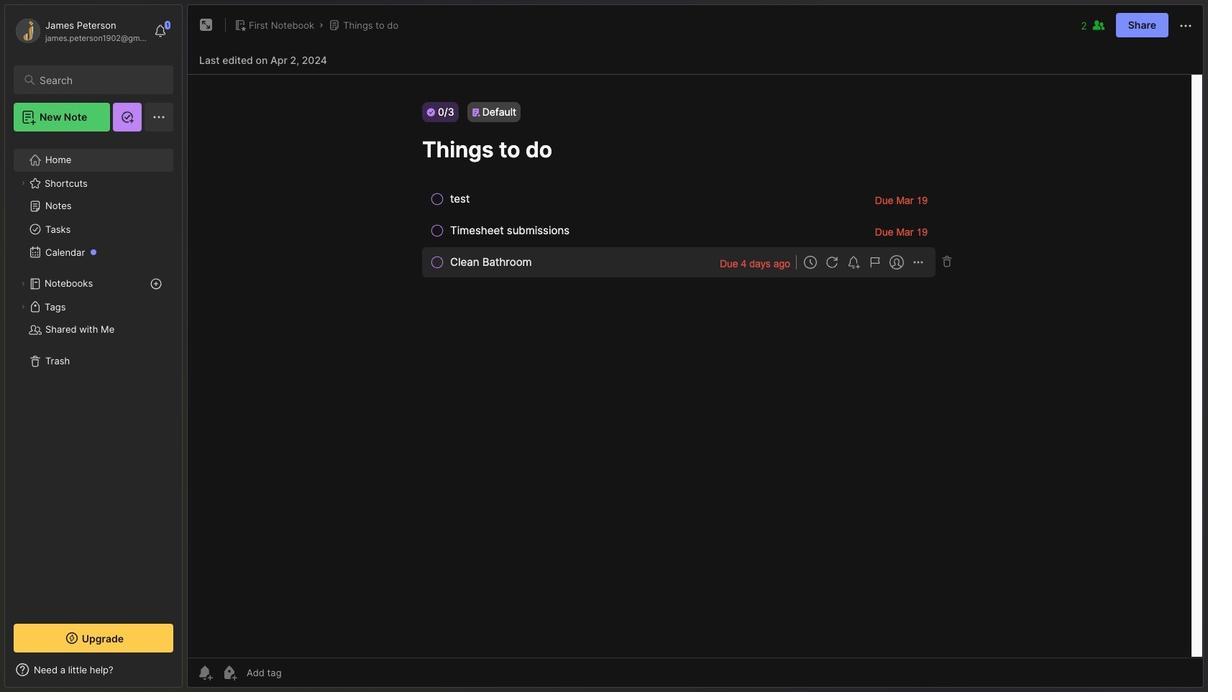 Task type: describe. For each thing, give the bounding box(es) containing it.
expand tags image
[[19, 303, 27, 311]]

main element
[[0, 0, 187, 693]]

none search field inside main element
[[40, 71, 160, 88]]

click to collapse image
[[182, 666, 192, 683]]

More actions field
[[1177, 16, 1195, 34]]

note window element
[[187, 4, 1204, 692]]

WHAT'S NEW field
[[5, 659, 182, 682]]

tree inside main element
[[5, 140, 182, 611]]

Search text field
[[40, 73, 160, 87]]

Note Editor text field
[[188, 74, 1203, 658]]



Task type: vqa. For each thing, say whether or not it's contained in the screenshot.
BULLETED LIST 'icon'
no



Task type: locate. For each thing, give the bounding box(es) containing it.
tree
[[5, 140, 182, 611]]

None search field
[[40, 71, 160, 88]]

expand notebooks image
[[19, 280, 27, 288]]

add tag image
[[221, 665, 238, 682]]

more actions image
[[1177, 17, 1195, 34]]

Add tag field
[[245, 667, 354, 680]]

add a reminder image
[[196, 665, 214, 682]]

expand note image
[[198, 17, 215, 34]]

Account field
[[14, 17, 147, 45]]



